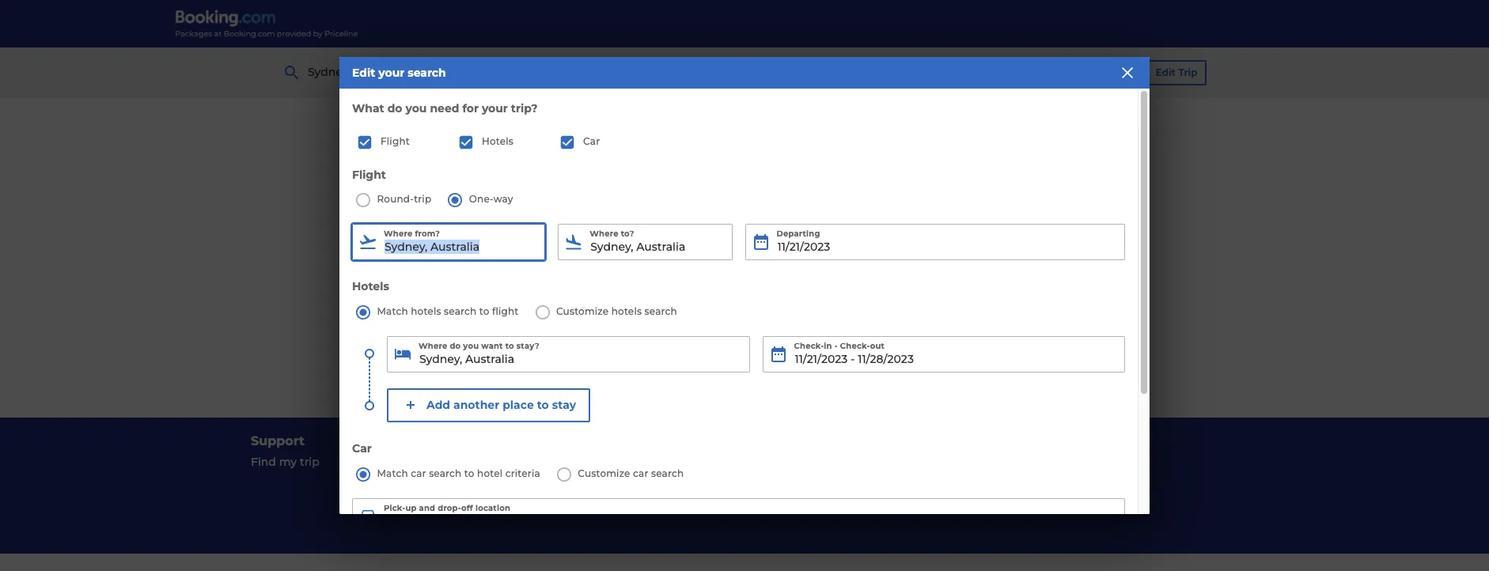 Task type: locate. For each thing, give the bounding box(es) containing it.
sydney,
[[308, 65, 351, 79]]

your
[[379, 66, 405, 80], [482, 101, 508, 116], [881, 255, 918, 274]]

sydney, australia
[[308, 65, 403, 79]]

my
[[279, 455, 297, 469], [820, 498, 838, 512]]

hotels down where from? text field
[[411, 306, 441, 318]]

2 horizontal spatial your
[[881, 255, 918, 274]]

0 vertical spatial customize
[[556, 306, 609, 318]]

sorry
[[560, 255, 602, 274]]

None field
[[352, 224, 546, 261], [558, 224, 733, 261], [387, 336, 750, 373], [352, 498, 1126, 535]]

customize hotels search
[[556, 306, 677, 318]]

my inside support find my trip
[[279, 455, 297, 469]]

1 horizontal spatial edit
[[1156, 66, 1176, 78]]

one-way
[[466, 194, 513, 205]]

1 vertical spatial hotels
[[352, 280, 389, 294]]

1 car from the left
[[411, 468, 426, 479]]

1 vertical spatial your
[[482, 101, 508, 116]]

trip down support
[[300, 455, 320, 469]]

customize for car
[[578, 468, 631, 479]]

0 vertical spatial hotels
[[482, 135, 514, 147]]

not
[[777, 498, 796, 512]]

0 horizontal spatial car
[[352, 442, 372, 456]]

to
[[776, 255, 793, 274], [479, 306, 490, 318], [465, 468, 475, 479]]

trip inside support find my trip
[[300, 455, 320, 469]]

hotels for match
[[411, 306, 441, 318]]

you
[[406, 101, 427, 116]]

1 horizontal spatial car
[[583, 135, 600, 147]]

search for match hotels search to flight
[[444, 306, 477, 318]]

your up do
[[379, 66, 405, 80]]

what
[[352, 101, 384, 116]]

0 horizontal spatial to
[[465, 468, 475, 479]]

my down support
[[279, 455, 297, 469]]

2 match from the top
[[377, 468, 408, 479]]

1 horizontal spatial car
[[633, 468, 649, 479]]

0 vertical spatial my
[[279, 455, 297, 469]]

Where from? text field
[[352, 224, 546, 261]]

car
[[411, 468, 426, 479], [633, 468, 649, 479]]

match
[[377, 306, 408, 318], [377, 468, 408, 479]]

none field pick-up and drop-off location
[[352, 498, 1126, 535]]

1 horizontal spatial trip
[[414, 194, 432, 205]]

customize car search
[[578, 468, 684, 479]]

do
[[388, 101, 403, 116]]

2 vertical spatial to
[[465, 468, 475, 479]]

hotels for customize
[[612, 306, 642, 318]]

customize
[[556, 306, 609, 318], [578, 468, 631, 479]]

1 vertical spatial trip
[[300, 455, 320, 469]]

search
[[408, 66, 446, 80], [444, 306, 477, 318], [645, 306, 677, 318], [429, 468, 462, 479], [651, 468, 684, 479]]

edit inside button
[[1156, 66, 1176, 78]]

edit trip
[[1156, 66, 1198, 78]]

car
[[583, 135, 600, 147], [352, 442, 372, 456]]

0 horizontal spatial car
[[411, 468, 426, 479]]

trip up where from? 'field'
[[414, 194, 432, 205]]

do not sell my personal information
[[758, 498, 959, 512]]

your left search. on the right top of the page
[[881, 255, 918, 274]]

2 car from the left
[[633, 468, 649, 479]]

we're
[[508, 255, 556, 274]]

trip
[[414, 194, 432, 205], [300, 455, 320, 469]]

one-
[[469, 194, 494, 205]]

0 vertical spatial match
[[377, 306, 408, 318]]

flight
[[492, 306, 519, 318]]

flight
[[381, 135, 410, 147], [352, 168, 386, 182]]

Where to? text field
[[558, 224, 733, 261]]

search for customize car search
[[651, 468, 684, 479]]

hotels down but
[[612, 306, 642, 318]]

0 horizontal spatial trip
[[300, 455, 320, 469]]

do
[[758, 498, 774, 512]]

1 vertical spatial to
[[479, 306, 490, 318]]

flight up round-
[[352, 168, 386, 182]]

none field the where to?
[[558, 224, 733, 261]]

Pick-up and drop-off location text field
[[352, 498, 1126, 535]]

need
[[430, 101, 459, 116]]

information
[[893, 498, 959, 512]]

1 horizontal spatial to
[[479, 306, 490, 318]]

0 horizontal spatial your
[[379, 66, 405, 80]]

1 horizontal spatial hotels
[[612, 306, 642, 318]]

1 match from the top
[[377, 306, 408, 318]]

1 vertical spatial match
[[377, 468, 408, 479]]

criteria
[[506, 468, 540, 479]]

none field where from?
[[352, 224, 546, 261]]

to for car
[[465, 468, 475, 479]]

2 hotels from the left
[[612, 306, 642, 318]]

none field where do you want to stay?
[[387, 336, 750, 373]]

edit left trip
[[1156, 66, 1176, 78]]

0 horizontal spatial edit
[[352, 66, 375, 80]]

customize for hotels
[[556, 306, 609, 318]]

0 horizontal spatial my
[[279, 455, 297, 469]]

edit
[[352, 66, 375, 80], [1156, 66, 1176, 78]]

your right for
[[482, 101, 508, 116]]

hotels
[[411, 306, 441, 318], [612, 306, 642, 318]]

0 horizontal spatial hotels
[[352, 280, 389, 294]]

1 vertical spatial customize
[[578, 468, 631, 479]]

personal
[[841, 498, 890, 512]]

1 horizontal spatial hotels
[[482, 135, 514, 147]]

hotels
[[482, 135, 514, 147], [352, 280, 389, 294]]

we
[[640, 255, 664, 274]]

my right sell at the bottom of the page
[[820, 498, 838, 512]]

to left hotel
[[465, 468, 475, 479]]

we're sorry but we were unable to complete your search.
[[508, 255, 982, 274]]

car for customize
[[633, 468, 649, 479]]

0 horizontal spatial hotels
[[411, 306, 441, 318]]

1 vertical spatial my
[[820, 498, 838, 512]]

support
[[251, 434, 305, 449]]

Departing field
[[745, 224, 1126, 261]]

to left flight
[[479, 306, 490, 318]]

0 vertical spatial to
[[776, 255, 793, 274]]

edit right sydney,
[[352, 66, 375, 80]]

hotel
[[477, 468, 503, 479]]

edit trip button
[[1147, 60, 1207, 85]]

1 hotels from the left
[[411, 306, 441, 318]]

to right unable
[[776, 255, 793, 274]]

flight down do
[[381, 135, 410, 147]]



Task type: describe. For each thing, give the bounding box(es) containing it.
Check-in - Check-out field
[[763, 336, 1126, 373]]

2 vertical spatial your
[[881, 255, 918, 274]]

support find my trip
[[251, 434, 320, 469]]

way
[[494, 194, 513, 205]]

0 vertical spatial flight
[[381, 135, 410, 147]]

find
[[251, 455, 276, 469]]

trip
[[1179, 66, 1198, 78]]

round-trip
[[374, 194, 432, 205]]

trip?
[[511, 101, 538, 116]]

search.
[[923, 255, 982, 274]]

booking.com packages image
[[175, 9, 360, 38]]

1 vertical spatial car
[[352, 442, 372, 456]]

1 horizontal spatial your
[[482, 101, 508, 116]]

sell
[[799, 498, 817, 512]]

match for car
[[377, 468, 408, 479]]

edit your search
[[352, 66, 446, 80]]

do not sell my personal information link
[[758, 495, 1239, 516]]

round-
[[377, 194, 414, 205]]

search for edit your search
[[408, 66, 446, 80]]

what do you need for your trip?
[[352, 101, 538, 116]]

0 vertical spatial your
[[379, 66, 405, 80]]

search for customize hotels search
[[645, 306, 677, 318]]

Where do you want to stay? text field
[[387, 336, 750, 373]]

were
[[669, 255, 710, 274]]

0 vertical spatial trip
[[414, 194, 432, 205]]

edit for edit trip
[[1156, 66, 1176, 78]]

to for hotels
[[479, 306, 490, 318]]

match hotels search to flight
[[377, 306, 519, 318]]

edit for edit your search
[[352, 66, 375, 80]]

but
[[607, 255, 635, 274]]

2 horizontal spatial to
[[776, 255, 793, 274]]

complete
[[798, 255, 876, 274]]

australia
[[354, 65, 403, 79]]

1 vertical spatial flight
[[352, 168, 386, 182]]

1 horizontal spatial my
[[820, 498, 838, 512]]

match car search to hotel criteria
[[377, 468, 540, 479]]

for
[[463, 101, 479, 116]]

0 vertical spatial car
[[583, 135, 600, 147]]

unable
[[715, 255, 772, 274]]

match for hotels
[[377, 306, 408, 318]]

find my trip link
[[251, 452, 732, 473]]

search for match car search to hotel criteria
[[429, 468, 462, 479]]

car for match
[[411, 468, 426, 479]]



Task type: vqa. For each thing, say whether or not it's contained in the screenshot.
the leftmost went
no



